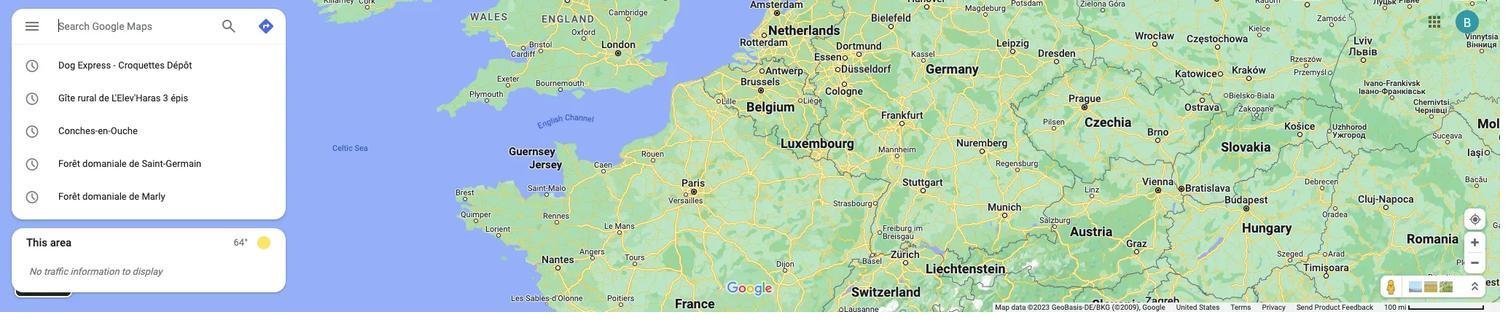 Task type: vqa. For each thing, say whether or not it's contained in the screenshot.
GOOGLE
yes



Task type: describe. For each thing, give the bounding box(es) containing it.
traffic region
[[12, 252, 286, 292]]

 for forêt domaniale de saint-germain
[[24, 155, 40, 173]]

search
[[58, 20, 90, 32]]

 for dog express - croquettes dépôt
[[24, 57, 40, 75]]

area
[[50, 236, 72, 249]]

de/bkg
[[1085, 303, 1111, 311]]

 for gîte rural de l'elev'haras 3 épis
[[24, 89, 40, 108]]

privacy
[[1263, 303, 1286, 311]]

this
[[26, 236, 47, 249]]

l'elev'haras
[[112, 93, 161, 104]]

zoom out image
[[1470, 257, 1481, 268]]

no traffic information to display
[[29, 266, 162, 277]]

100
[[1385, 303, 1397, 311]]

épis
[[171, 93, 188, 104]]

show street view coverage image
[[1381, 276, 1403, 298]]

©2023
[[1028, 303, 1050, 311]]

conches-en-ouche
[[58, 125, 138, 136]]

map data ©2023 geobasis-de/bkg (©2009), google
[[996, 303, 1166, 311]]

zoom in image
[[1470, 237, 1481, 248]]

footer inside google maps element
[[996, 303, 1385, 312]]

display
[[132, 266, 162, 277]]

domaniale for saint-
[[82, 158, 127, 169]]

dépôt
[[167, 60, 192, 71]]

de for l'elev'haras
[[99, 93, 109, 104]]

recently viewed image for forêt domaniale de marly
[[24, 188, 40, 206]]

0 vertical spatial google
[[92, 20, 124, 32]]

feedback
[[1343, 303, 1374, 311]]

privacy button
[[1263, 303, 1286, 312]]

domaniale for marly
[[82, 191, 127, 202]]

layers
[[36, 281, 59, 291]]

forêt domaniale de marly
[[58, 191, 165, 202]]

saint-
[[142, 158, 166, 169]]

dog express - croquettes dépôt
[[58, 60, 192, 71]]

(©2009),
[[1113, 303, 1141, 311]]

germain
[[166, 158, 202, 169]]

send product feedback button
[[1297, 303, 1374, 312]]

search google maps
[[58, 20, 152, 32]]

recently viewed image for forêt domaniale de saint-germain
[[24, 155, 40, 173]]

1 vertical spatial google
[[1143, 303, 1166, 311]]

united states button
[[1177, 303, 1220, 312]]

conches-
[[58, 125, 98, 136]]

none search field inside google maps element
[[12, 9, 298, 220]]



Task type: locate. For each thing, give the bounding box(es) containing it.
forêt down the "conches-"
[[58, 158, 80, 169]]

de for saint-
[[129, 158, 139, 169]]

1 vertical spatial de
[[129, 158, 139, 169]]

suggestions grid
[[12, 44, 286, 220]]

1 recently viewed image from the top
[[24, 155, 40, 173]]

gîte
[[58, 93, 75, 104]]

maps
[[127, 20, 152, 32]]

no
[[29, 266, 41, 277]]

google maps element
[[0, 0, 1501, 312]]

google left maps
[[92, 20, 124, 32]]

recently viewed image left the "conches-"
[[24, 122, 40, 140]]

forêt for forêt domaniale de saint-germain
[[58, 158, 80, 169]]

recently viewed image left gîte
[[24, 89, 40, 108]]

2 recently viewed image from the top
[[24, 188, 40, 206]]

dog
[[58, 60, 75, 71]]

2 recently viewed image from the top
[[24, 89, 40, 108]]

terms
[[1231, 303, 1252, 311]]

1 horizontal spatial google
[[1143, 303, 1166, 311]]

 for forêt domaniale de marly
[[24, 188, 40, 206]]

send product feedback
[[1297, 303, 1374, 311]]

3 recently viewed image from the top
[[24, 122, 40, 140]]

0 vertical spatial de
[[99, 93, 109, 104]]

0 vertical spatial recently viewed image
[[24, 57, 40, 75]]

2 forêt from the top
[[58, 191, 80, 202]]

2 domaniale from the top
[[82, 191, 127, 202]]

marly
[[142, 191, 165, 202]]

footer
[[996, 303, 1385, 312]]

express
[[78, 60, 111, 71]]

de left the saint-
[[129, 158, 139, 169]]

2  cell from the top
[[12, 87, 252, 110]]

united states
[[1177, 303, 1220, 311]]

2 vertical spatial de
[[129, 191, 139, 202]]

100 mi
[[1385, 303, 1407, 311]]

0 horizontal spatial google
[[92, 20, 124, 32]]

domaniale down forêt domaniale de saint-germain on the left bottom of the page
[[82, 191, 127, 202]]

search google maps field containing search google maps
[[12, 9, 286, 44]]

Search Google Maps field
[[12, 9, 286, 44], [58, 17, 209, 34]]

1  cell from the top
[[12, 54, 252, 77]]

product
[[1315, 303, 1341, 311]]

2 vertical spatial recently viewed image
[[24, 122, 40, 140]]

 button
[[12, 9, 53, 47]]

google right (©2009),
[[1143, 303, 1166, 311]]

4  from the top
[[24, 155, 40, 173]]

to
[[122, 266, 130, 277]]

5  from the top
[[24, 188, 40, 206]]

1 recently viewed image from the top
[[24, 57, 40, 75]]

-
[[113, 60, 116, 71]]

100 mi button
[[1385, 303, 1486, 311]]

forêt for forêt domaniale de marly
[[58, 191, 80, 202]]

3  cell from the top
[[12, 120, 252, 143]]

show your location image
[[1470, 213, 1483, 226]]

1  from the top
[[24, 57, 40, 75]]

 cell up "l'elev'haras"
[[12, 54, 252, 77]]

domaniale
[[82, 158, 127, 169], [82, 191, 127, 202]]

send
[[1297, 303, 1314, 311]]

1 forêt from the top
[[58, 158, 80, 169]]

recently viewed image
[[24, 155, 40, 173], [24, 188, 40, 206]]

rural
[[78, 93, 97, 104]]

1 vertical spatial recently viewed image
[[24, 89, 40, 108]]

1 domaniale from the top
[[82, 158, 127, 169]]

google
[[92, 20, 124, 32], [1143, 303, 1166, 311]]

recently viewed image for dog
[[24, 57, 40, 75]]

3
[[163, 93, 168, 104]]

forêt up the area
[[58, 191, 80, 202]]

none search field containing 
[[12, 9, 298, 220]]

de left marly
[[129, 191, 139, 202]]

de right rural
[[99, 93, 109, 104]]

de for marly
[[129, 191, 139, 202]]

de
[[99, 93, 109, 104], [129, 158, 139, 169], [129, 191, 139, 202]]

ouche
[[111, 125, 138, 136]]

information
[[70, 266, 119, 277]]

mi
[[1399, 303, 1407, 311]]

this area
[[26, 236, 72, 249]]

united
[[1177, 303, 1198, 311]]

terms button
[[1231, 303, 1252, 312]]

0 vertical spatial domaniale
[[82, 158, 127, 169]]

1 vertical spatial forêt
[[58, 191, 80, 202]]

recently viewed image
[[24, 57, 40, 75], [24, 89, 40, 108], [24, 122, 40, 140]]

5  cell from the top
[[12, 185, 252, 209]]

 cell
[[12, 54, 252, 77], [12, 87, 252, 110], [12, 120, 252, 143], [12, 152, 252, 176], [12, 185, 252, 209]]

 cell up forêt domaniale de saint-germain on the left bottom of the page
[[12, 120, 252, 143]]

 cell down ouche
[[12, 152, 252, 176]]

croquettes
[[118, 60, 165, 71]]

 for conches-en-ouche
[[24, 122, 40, 140]]

states
[[1200, 303, 1220, 311]]


[[23, 16, 41, 36]]

recently viewed image for conches-
[[24, 122, 40, 140]]

map
[[996, 303, 1010, 311]]

 cell up ouche
[[12, 87, 252, 110]]

4  cell from the top
[[12, 152, 252, 176]]

footer containing map data ©2023 geobasis-de/bkg (©2009), google
[[996, 303, 1385, 312]]

traffic
[[44, 266, 68, 277]]

forêt domaniale de saint-germain
[[58, 158, 202, 169]]

recently viewed image left dog
[[24, 57, 40, 75]]

64°
[[234, 237, 248, 248]]

this area region
[[12, 228, 286, 292]]

0 vertical spatial forêt
[[58, 158, 80, 169]]

clear image
[[255, 234, 273, 252]]

data
[[1012, 303, 1026, 311]]

domaniale down en-
[[82, 158, 127, 169]]

gîte rural de l'elev'haras 3 épis
[[58, 93, 188, 104]]

1 vertical spatial recently viewed image
[[24, 188, 40, 206]]

forêt
[[58, 158, 80, 169], [58, 191, 80, 202]]

recently viewed image for gîte
[[24, 89, 40, 108]]

2  from the top
[[24, 89, 40, 108]]

3  from the top
[[24, 122, 40, 140]]

0 vertical spatial recently viewed image
[[24, 155, 40, 173]]

 cell down forêt domaniale de saint-germain on the left bottom of the page
[[12, 185, 252, 209]]


[[24, 57, 40, 75], [24, 89, 40, 108], [24, 122, 40, 140], [24, 155, 40, 173], [24, 188, 40, 206]]

1 vertical spatial domaniale
[[82, 191, 127, 202]]

None search field
[[12, 9, 298, 220]]

en-
[[98, 125, 111, 136]]

geobasis-
[[1052, 303, 1085, 311]]



